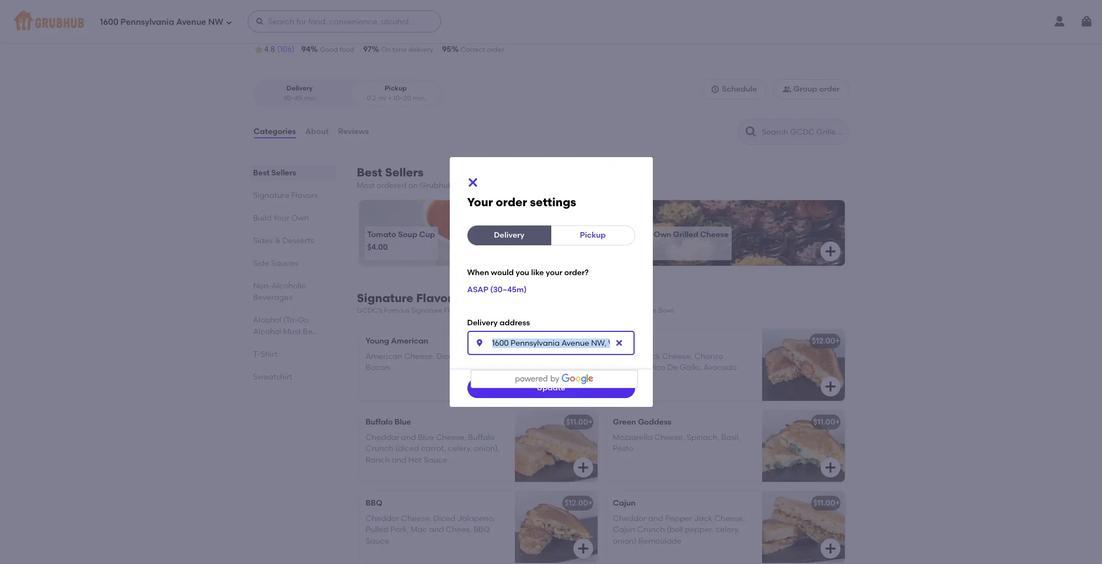 Task type: locate. For each thing, give the bounding box(es) containing it.
mac right pork,
[[411, 526, 427, 535]]

like
[[531, 268, 544, 278]]

cheese, inside mozzarella cheese, spinach, basil, pesto
[[655, 433, 685, 443]]

0 vertical spatial blue
[[395, 418, 411, 427]]

signature down best sellers
[[253, 191, 289, 200]]

sellers up on
[[385, 166, 424, 179]]

and up (diced at the bottom of the page
[[401, 433, 416, 443]]

svg image inside schedule button
[[711, 85, 720, 94]]

blue
[[395, 418, 411, 427], [418, 433, 434, 443]]

1 horizontal spatial flavors
[[416, 292, 458, 305]]

best for best sellers most ordered on grubhub
[[357, 166, 382, 179]]

signature left flavors:
[[411, 307, 442, 315]]

0 horizontal spatial nw
[[208, 17, 223, 27]]

1 horizontal spatial $12.00
[[812, 337, 835, 346]]

1 min from the left
[[304, 94, 316, 102]]

0 horizontal spatial pepper
[[613, 352, 640, 361]]

star icon image
[[253, 44, 264, 55]]

asap (30–45m)
[[467, 286, 527, 295]]

signature inside tab
[[253, 191, 289, 200]]

flavors up flavors:
[[416, 292, 458, 305]]

non-alcoholic beverages tab
[[253, 280, 330, 304]]

1 vertical spatial •
[[388, 94, 391, 102]]

crunch up ranch
[[366, 444, 393, 454]]

celery, right carrot,
[[448, 444, 472, 454]]

pickup up order?
[[580, 231, 606, 240]]

celery, right 'pepper,'
[[716, 526, 740, 535]]

jack up pico
[[642, 352, 660, 361]]

crunch inside cheddar and blue cheese, buffalo crunch (diced carrot, celery, onion), ranch and hot sauce
[[366, 444, 393, 454]]

0 horizontal spatial your
[[273, 214, 290, 223]]

0 horizontal spatial jack
[[642, 352, 660, 361]]

1 horizontal spatial grilled
[[516, 307, 537, 315]]

sellers inside 'best sellers most ordered on grubhub'
[[385, 166, 424, 179]]

0 vertical spatial nw
[[208, 17, 223, 27]]

0 horizontal spatial mac
[[411, 526, 427, 535]]

hot
[[408, 456, 422, 465]]

t-
[[253, 350, 260, 359]]

cheddar for pork,
[[366, 514, 399, 524]]

2 vertical spatial grilled
[[516, 307, 537, 315]]

and down (diced at the bottom of the page
[[392, 456, 406, 465]]

beverages
[[253, 293, 292, 302]]

0 horizontal spatial •
[[382, 29, 385, 38]]

0 vertical spatial &
[[275, 236, 281, 246]]

&
[[275, 236, 281, 246], [626, 307, 631, 315]]

1 vertical spatial order
[[819, 85, 840, 94]]

pulled
[[366, 526, 389, 535]]

your inside tab
[[273, 214, 290, 223]]

0 horizontal spatial celery,
[[448, 444, 472, 454]]

pepper jack cheese, chorizo crumble, pico de gallo, avocado crema
[[613, 352, 737, 384]]

0 vertical spatial $12.00 +
[[812, 337, 840, 346]]

cheddar inside cheddar and blue cheese, buffalo crunch (diced carrot, celery, onion), ranch and hot sauce
[[366, 433, 399, 443]]

flavors
[[291, 191, 318, 200], [416, 292, 458, 305]]

2 horizontal spatial cheese
[[700, 230, 729, 239]]

build up $9.50
[[615, 230, 634, 239]]

patty
[[566, 307, 583, 315]]

young american image
[[515, 329, 597, 401]]

1 vertical spatial nw
[[365, 29, 379, 38]]

and up the remoulade
[[648, 514, 663, 524]]

97
[[363, 45, 372, 54]]

reviews
[[338, 127, 369, 136]]

avocado
[[703, 363, 737, 373]]

best inside tab
[[253, 168, 270, 178]]

american inside american cheese, diced tomato, bacon
[[366, 352, 402, 361]]

1 horizontal spatial $12.00 +
[[812, 337, 840, 346]]

1 horizontal spatial blue
[[418, 433, 434, 443]]

min inside delivery 30–45 min
[[304, 94, 316, 102]]

buffalo blue
[[366, 418, 411, 427]]

build inside tab
[[253, 214, 271, 223]]

sellers inside tab
[[271, 168, 296, 178]]

+ inside build your own grilled cheese $9.50 +
[[634, 243, 639, 252]]

categories
[[254, 127, 296, 136]]

build for build your own grilled cheese $9.50 +
[[615, 230, 634, 239]]

1 vertical spatial your
[[273, 214, 290, 223]]

t-shirt
[[253, 350, 277, 359]]

diced up chees,
[[433, 514, 455, 524]]

jack
[[642, 352, 660, 361], [694, 514, 713, 524]]

1 horizontal spatial buffalo
[[468, 433, 495, 443]]

avenue
[[176, 17, 206, 27], [336, 29, 363, 38]]

gcdc's
[[357, 307, 382, 315]]

cheese inside build your own grilled cheese $9.50 +
[[700, 230, 729, 239]]

1 horizontal spatial min
[[413, 94, 425, 102]]

reviews button
[[338, 112, 369, 152]]

jack up 'pepper,'
[[694, 514, 713, 524]]

1 vertical spatial grilled
[[673, 230, 698, 239]]

Search Address search field
[[467, 331, 634, 355]]

group
[[794, 85, 817, 94]]

1 vertical spatial cheese
[[700, 230, 729, 239]]

group order
[[794, 85, 840, 94]]

your up delivery button
[[467, 195, 493, 209]]

cheddar up onion)
[[613, 514, 647, 524]]

group order button
[[773, 80, 849, 99]]

build your own
[[253, 214, 309, 223]]

blue up carrot,
[[418, 433, 434, 443]]

1 horizontal spatial own
[[654, 230, 671, 239]]

build inside build your own grilled cheese $9.50 +
[[615, 230, 634, 239]]

delivery up 30–45
[[287, 85, 313, 92]]

1 horizontal spatial pennsylvania
[[285, 29, 334, 38]]

1730 pennsylvania avenue nw
[[267, 29, 379, 38]]

1 vertical spatial $12.00
[[565, 499, 588, 508]]

order inside group order button
[[819, 85, 840, 94]]

pennsylvania inside main navigation navigation
[[121, 17, 174, 27]]

min right 10–20
[[413, 94, 425, 102]]

sweatshirt
[[253, 373, 292, 382]]

pickup up 10–20
[[385, 85, 407, 92]]

american up bacon
[[366, 352, 402, 361]]

1 horizontal spatial pickup
[[580, 231, 606, 240]]

green goddess image
[[762, 410, 845, 482]]

svg image
[[1080, 15, 1093, 28], [255, 17, 264, 26], [466, 176, 479, 189], [576, 245, 590, 258], [475, 339, 484, 348], [576, 380, 590, 393], [824, 380, 837, 393], [824, 461, 837, 474], [824, 542, 837, 556]]

crunch
[[366, 444, 393, 454], [637, 526, 665, 535]]

flavors inside signature flavors tab
[[291, 191, 318, 200]]

2 horizontal spatial your
[[635, 230, 652, 239]]

0 vertical spatial mac
[[610, 307, 624, 315]]

2 horizontal spatial grilled
[[673, 230, 698, 239]]

diced inside american cheese, diced tomato, bacon
[[437, 352, 458, 361]]

cheddar for crunch
[[366, 433, 399, 443]]

delivery inside delivery 30–45 min
[[287, 85, 313, 92]]

good
[[320, 46, 338, 54]]

0 horizontal spatial build
[[253, 214, 271, 223]]

tab
[[253, 315, 330, 338]]

mac right or
[[610, 307, 624, 315]]

2 vertical spatial your
[[635, 230, 652, 239]]

(30–45m)
[[490, 286, 527, 295]]

0 horizontal spatial pickup
[[385, 85, 407, 92]]

0 horizontal spatial sauce
[[366, 537, 389, 546]]

1 horizontal spatial jack
[[694, 514, 713, 524]]

$12.00 + for cheddar cheese, diced jalapeno, pulled pork, mac and chees, bbq sauce
[[565, 499, 593, 508]]

cheese, inside american cheese, diced tomato, bacon
[[404, 352, 435, 361]]

$4.00
[[367, 243, 388, 252]]

order for correct
[[487, 46, 504, 54]]

1 horizontal spatial best
[[357, 166, 382, 179]]

0 horizontal spatial pennsylvania
[[121, 17, 174, 27]]

buffalo up ranch
[[366, 418, 393, 427]]

$11.00 +
[[566, 337, 593, 346], [566, 418, 593, 427], [813, 418, 840, 427], [813, 499, 840, 508]]

when would you like your order?
[[467, 268, 589, 278]]

sides & desserts tab
[[253, 235, 330, 247]]

best up signature flavors
[[253, 168, 270, 178]]

min
[[304, 94, 316, 102], [413, 94, 425, 102]]

cheddar inside cheddar cheese, diced jalapeno, pulled pork, mac and chees, bbq sauce
[[366, 514, 399, 524]]

delivery
[[287, 85, 313, 92], [494, 231, 525, 240], [467, 319, 498, 328]]

cheddar cheese, diced jalapeno, pulled pork, mac and chees, bbq sauce
[[366, 514, 495, 546]]

gallo,
[[680, 363, 702, 373]]

your for build your own
[[273, 214, 290, 223]]

order up delivery button
[[496, 195, 527, 209]]

& right sides
[[275, 236, 281, 246]]

0 horizontal spatial $12.00 +
[[565, 499, 593, 508]]

bbq up pulled
[[366, 499, 382, 508]]

0 vertical spatial build
[[253, 214, 271, 223]]

order right group
[[819, 85, 840, 94]]

signature flavors gcdc's famous signature flavors: available as a grilled cheese, patty melt, or mac & cheese bowl.
[[357, 292, 675, 315]]

sauces
[[271, 259, 298, 268]]

cheese, inside cheddar cheese, diced jalapeno, pulled pork, mac and chees, bbq sauce
[[401, 514, 432, 524]]

bbq inside cheddar cheese, diced jalapeno, pulled pork, mac and chees, bbq sauce
[[473, 526, 490, 535]]

1 vertical spatial celery,
[[716, 526, 740, 535]]

most
[[357, 181, 375, 190]]

signature for signature flavors
[[253, 191, 289, 200]]

0 vertical spatial delivery
[[287, 85, 313, 92]]

cheddar down buffalo blue
[[366, 433, 399, 443]]

1 vertical spatial sauce
[[366, 537, 389, 546]]

pennsylvania
[[121, 17, 174, 27], [285, 29, 334, 38]]

american up american cheese, diced tomato, bacon
[[391, 337, 428, 346]]

1 horizontal spatial •
[[388, 94, 391, 102]]

signature
[[253, 191, 289, 200], [357, 292, 413, 305], [411, 307, 442, 315]]

cajun image
[[762, 492, 845, 563]]

diced left tomato,
[[437, 352, 458, 361]]

cheese, inside the cheddar and pepper jack cheese, cajun crunch (bell pepper, celery, onion) remoulade
[[715, 514, 745, 524]]

$11.00
[[566, 337, 588, 346], [566, 418, 588, 427], [813, 418, 835, 427], [813, 499, 835, 508]]

as
[[501, 307, 509, 315]]

1 vertical spatial own
[[654, 230, 671, 239]]

0 horizontal spatial grilled
[[306, 2, 358, 20]]

soup
[[398, 230, 417, 239]]

1 vertical spatial &
[[626, 307, 631, 315]]

0 vertical spatial avenue
[[176, 17, 206, 27]]

0 horizontal spatial sellers
[[271, 168, 296, 178]]

cheddar
[[366, 433, 399, 443], [366, 514, 399, 524], [613, 514, 647, 524]]

pennsylvania inside button
[[285, 29, 334, 38]]

flavors down best sellers tab
[[291, 191, 318, 200]]

tomato soup cup $4.00
[[367, 230, 435, 252]]

build for build your own
[[253, 214, 271, 223]]

0 vertical spatial pickup
[[385, 85, 407, 92]]

nw inside main navigation navigation
[[208, 17, 223, 27]]

order for your
[[496, 195, 527, 209]]

$12.00 for pepper jack cheese, chorizo crumble, pico de gallo, avocado crema
[[812, 337, 835, 346]]

pico
[[649, 363, 666, 373]]

ranch
[[366, 456, 390, 465]]

sauce inside cheddar cheese, diced jalapeno, pulled pork, mac and chees, bbq sauce
[[366, 537, 389, 546]]

0 vertical spatial flavors
[[291, 191, 318, 200]]

30–45
[[283, 94, 303, 102]]

bbq down jalapeno,
[[473, 526, 490, 535]]

delivery for delivery address
[[467, 319, 498, 328]]

0 horizontal spatial $12.00
[[565, 499, 588, 508]]

sides & desserts
[[253, 236, 314, 246]]

bowl.
[[658, 307, 675, 315]]

remoulade
[[638, 537, 682, 546]]

$12.00 for cheddar cheese, diced jalapeno, pulled pork, mac and chees, bbq sauce
[[565, 499, 588, 508]]

delivery button
[[467, 226, 551, 246]]

grubhub
[[420, 181, 453, 190]]

0 vertical spatial $12.00
[[812, 337, 835, 346]]

svg image
[[226, 19, 232, 26], [711, 85, 720, 94], [824, 245, 837, 258], [615, 339, 623, 348], [576, 461, 590, 474], [576, 542, 590, 556]]

0 vertical spatial pepper
[[613, 352, 640, 361]]

svg image inside main navigation navigation
[[226, 19, 232, 26]]

1 horizontal spatial build
[[615, 230, 634, 239]]

own for build your own grilled cheese $9.50 +
[[654, 230, 671, 239]]

pickup
[[385, 85, 407, 92], [580, 231, 606, 240]]

0 vertical spatial order
[[487, 46, 504, 54]]

0 vertical spatial your
[[467, 195, 493, 209]]

schedule button
[[702, 80, 767, 99]]

2 cajun from the top
[[613, 526, 635, 535]]

flavors inside the 'signature flavors gcdc's famous signature flavors: available as a grilled cheese, patty melt, or mac & cheese bowl.'
[[416, 292, 458, 305]]

pickup for pickup
[[580, 231, 606, 240]]

1 vertical spatial $12.00 +
[[565, 499, 593, 508]]

1 vertical spatial jack
[[694, 514, 713, 524]]

delivery for delivery 30–45 min
[[287, 85, 313, 92]]

delivery down available
[[467, 319, 498, 328]]

2 vertical spatial cheese
[[632, 307, 657, 315]]

1 vertical spatial pennsylvania
[[285, 29, 334, 38]]

crunch up the remoulade
[[637, 526, 665, 535]]

cheese, inside cheddar and blue cheese, buffalo crunch (diced carrot, celery, onion), ranch and hot sauce
[[436, 433, 466, 443]]

0.2
[[367, 94, 376, 102]]

1 horizontal spatial nw
[[365, 29, 379, 38]]

0 vertical spatial crunch
[[366, 444, 393, 454]]

0 vertical spatial cajun
[[613, 499, 636, 508]]

cheese
[[361, 2, 419, 20], [700, 230, 729, 239], [632, 307, 657, 315]]

bacon
[[366, 363, 390, 373]]

1 vertical spatial american
[[366, 352, 402, 361]]

gcdc grilled cheese bar
[[253, 2, 449, 20]]

• inside pickup 0.2 mi • 10–20 min
[[388, 94, 391, 102]]

1 vertical spatial pepper
[[665, 514, 692, 524]]

• (202) 393-4232
[[382, 29, 442, 38]]

address
[[500, 319, 530, 328]]

0 horizontal spatial crunch
[[366, 444, 393, 454]]

pickup 0.2 mi • 10–20 min
[[367, 85, 425, 102]]

own inside tab
[[291, 214, 309, 223]]

0 vertical spatial signature
[[253, 191, 289, 200]]

delivery inside delivery button
[[494, 231, 525, 240]]

mac inside the 'signature flavors gcdc's famous signature flavors: available as a grilled cheese, patty melt, or mac & cheese bowl.'
[[610, 307, 624, 315]]

Search GCDC Grilled Cheese Bar search field
[[761, 127, 845, 137]]

grilled inside build your own grilled cheese $9.50 +
[[673, 230, 698, 239]]

diced inside cheddar cheese, diced jalapeno, pulled pork, mac and chees, bbq sauce
[[433, 514, 455, 524]]

1 horizontal spatial celery,
[[716, 526, 740, 535]]

0 vertical spatial diced
[[437, 352, 458, 361]]

0 vertical spatial american
[[391, 337, 428, 346]]

food
[[340, 46, 354, 54]]

1 vertical spatial flavors
[[416, 292, 458, 305]]

& right or
[[626, 307, 631, 315]]

side sauces
[[253, 259, 298, 268]]

sauce down pulled
[[366, 537, 389, 546]]

1 horizontal spatial cheese
[[632, 307, 657, 315]]

0 horizontal spatial best
[[253, 168, 270, 178]]

0 horizontal spatial cheese
[[361, 2, 419, 20]]

signature for signature flavors gcdc's famous signature flavors: available as a grilled cheese, patty melt, or mac & cheese bowl.
[[357, 292, 413, 305]]

pickup inside pickup 0.2 mi • 10–20 min
[[385, 85, 407, 92]]

your order settings
[[467, 195, 576, 209]]

1 horizontal spatial bbq
[[473, 526, 490, 535]]

1 vertical spatial mac
[[411, 526, 427, 535]]

1 vertical spatial diced
[[433, 514, 455, 524]]

0 horizontal spatial bbq
[[366, 499, 382, 508]]

avenue inside main navigation navigation
[[176, 17, 206, 27]]

0 vertical spatial bbq
[[366, 499, 382, 508]]

$11.00 for american cheese, diced tomato, bacon
[[566, 337, 588, 346]]

pennsylvania up the 94
[[285, 29, 334, 38]]

sellers
[[385, 166, 424, 179], [271, 168, 296, 178]]

• right mi
[[388, 94, 391, 102]]

0 horizontal spatial &
[[275, 236, 281, 246]]

nw inside button
[[365, 29, 379, 38]]

0 vertical spatial celery,
[[448, 444, 472, 454]]

pennsylvania for 1730
[[285, 29, 334, 38]]

1 vertical spatial blue
[[418, 433, 434, 443]]

your inside build your own grilled cheese $9.50 +
[[635, 230, 652, 239]]

delivery down your order settings
[[494, 231, 525, 240]]

pennsylvania right 1600
[[121, 17, 174, 27]]

sellers up signature flavors
[[271, 168, 296, 178]]

spinach,
[[687, 433, 719, 443]]

order right the correct
[[487, 46, 504, 54]]

0 vertical spatial •
[[382, 29, 385, 38]]

your right pickup button
[[635, 230, 652, 239]]

1 vertical spatial signature
[[357, 292, 413, 305]]

pickup inside button
[[580, 231, 606, 240]]

0 vertical spatial own
[[291, 214, 309, 223]]

buffalo up onion),
[[468, 433, 495, 443]]

•
[[382, 29, 385, 38], [388, 94, 391, 102]]

1 vertical spatial cajun
[[613, 526, 635, 535]]

$11.00 for cheddar and pepper jack cheese, cajun crunch (bell pepper, celery, onion) remoulade
[[813, 499, 835, 508]]

time
[[392, 46, 407, 54]]

option group
[[253, 80, 442, 108]]

1 vertical spatial avenue
[[336, 29, 363, 38]]

1 horizontal spatial pepper
[[665, 514, 692, 524]]

(202) 393-4232 button
[[387, 28, 442, 39]]

blue up (diced at the bottom of the page
[[395, 418, 411, 427]]

avenue inside button
[[336, 29, 363, 38]]

best for best sellers
[[253, 168, 270, 178]]

buffalo
[[366, 418, 393, 427], [468, 433, 495, 443]]

and left chees,
[[429, 526, 444, 535]]

min right 30–45
[[304, 94, 316, 102]]

pepper up crumble,
[[613, 352, 640, 361]]

build up sides
[[253, 214, 271, 223]]

nw
[[208, 17, 223, 27], [365, 29, 379, 38]]

0 vertical spatial jack
[[642, 352, 660, 361]]

grilled inside the 'signature flavors gcdc's famous signature flavors: available as a grilled cheese, patty melt, or mac & cheese bowl.'
[[516, 307, 537, 315]]

0 vertical spatial buffalo
[[366, 418, 393, 427]]

cup
[[419, 230, 435, 239]]

on
[[381, 46, 391, 54]]

min inside pickup 0.2 mi • 10–20 min
[[413, 94, 425, 102]]

+ for cheddar cheese, diced jalapeno, pulled pork, mac and chees, bbq sauce
[[588, 499, 593, 508]]

signature up famous
[[357, 292, 413, 305]]

0 vertical spatial sauce
[[424, 456, 447, 465]]

avenue for 1600 pennsylvania avenue nw
[[176, 17, 206, 27]]

your up the "sides & desserts"
[[273, 214, 290, 223]]

own inside build your own grilled cheese $9.50 +
[[654, 230, 671, 239]]

subscription pass image
[[253, 29, 264, 38]]

pepper up (bell
[[665, 514, 692, 524]]

best inside 'best sellers most ordered on grubhub'
[[357, 166, 382, 179]]

+ for american cheese, diced tomato, bacon
[[588, 337, 593, 346]]

best up most
[[357, 166, 382, 179]]

cheddar up pulled
[[366, 514, 399, 524]]

1 horizontal spatial &
[[626, 307, 631, 315]]

$11.00 + for american cheese, diced tomato, bacon
[[566, 337, 593, 346]]

option group containing delivery 30–45 min
[[253, 80, 442, 108]]

2 min from the left
[[413, 94, 425, 102]]

sauce down carrot,
[[424, 456, 447, 465]]

cheddar inside the cheddar and pepper jack cheese, cajun crunch (bell pepper, celery, onion) remoulade
[[613, 514, 647, 524]]

1 horizontal spatial avenue
[[336, 29, 363, 38]]

• left (202)
[[382, 29, 385, 38]]

2 vertical spatial order
[[496, 195, 527, 209]]



Task type: vqa. For each thing, say whether or not it's contained in the screenshot.
Delivery button
yes



Task type: describe. For each thing, give the bounding box(es) containing it.
carrot,
[[421, 444, 446, 454]]

buffalo inside cheddar and blue cheese, buffalo crunch (diced carrot, celery, onion), ranch and hot sauce
[[468, 433, 495, 443]]

+ for pepper jack cheese, chorizo crumble, pico de gallo, avocado crema
[[835, 337, 840, 346]]

crunch inside the cheddar and pepper jack cheese, cajun crunch (bell pepper, celery, onion) remoulade
[[637, 526, 665, 535]]

10–20
[[393, 94, 411, 102]]

signature flavors
[[253, 191, 318, 200]]

side
[[253, 259, 269, 268]]

build your own grilled cheese $9.50 +
[[615, 230, 729, 252]]

2 vertical spatial signature
[[411, 307, 442, 315]]

4.8
[[264, 45, 275, 54]]

update
[[537, 384, 565, 393]]

pickup button
[[551, 226, 635, 246]]

tomato
[[367, 230, 396, 239]]

good food
[[320, 46, 354, 54]]

& inside the 'signature flavors gcdc's famous signature flavors: available as a grilled cheese, patty melt, or mac & cheese bowl.'
[[626, 307, 631, 315]]

delivery 30–45 min
[[283, 85, 316, 102]]

diced for tomato,
[[437, 352, 458, 361]]

$11.00 + for cheddar and blue cheese, buffalo crunch (diced carrot, celery, onion), ranch and hot sauce
[[566, 418, 593, 427]]

search icon image
[[744, 125, 757, 139]]

1730 pennsylvania avenue nw button
[[266, 27, 379, 40]]

you
[[516, 268, 529, 278]]

$11.00 + for cheddar and pepper jack cheese, cajun crunch (bell pepper, celery, onion) remoulade
[[813, 499, 840, 508]]

buffalo blue image
[[515, 410, 597, 482]]

nw for 1600 pennsylvania avenue nw
[[208, 17, 223, 27]]

jack inside the cheddar and pepper jack cheese, cajun crunch (bell pepper, celery, onion) remoulade
[[694, 514, 713, 524]]

sellers for best sellers most ordered on grubhub
[[385, 166, 424, 179]]

delivery for delivery
[[494, 231, 525, 240]]

onion),
[[474, 444, 500, 454]]

$11.00 for cheddar and blue cheese, buffalo crunch (diced carrot, celery, onion), ranch and hot sauce
[[566, 418, 588, 427]]

0 vertical spatial grilled
[[306, 2, 358, 20]]

393-
[[408, 29, 424, 38]]

1730
[[267, 29, 283, 38]]

side sauces tab
[[253, 258, 330, 269]]

onion)
[[613, 537, 637, 546]]

cheddar for cajun
[[613, 514, 647, 524]]

delivery
[[408, 46, 433, 54]]

crema
[[613, 375, 639, 384]]

(diced
[[395, 444, 419, 454]]

pepper inside the cheddar and pepper jack cheese, cajun crunch (bell pepper, celery, onion) remoulade
[[665, 514, 692, 524]]

your
[[546, 268, 562, 278]]

sweatshirt tab
[[253, 371, 330, 383]]

available
[[470, 307, 499, 315]]

signature flavors tab
[[253, 190, 330, 201]]

american cheese, diced tomato, bacon
[[366, 352, 491, 373]]

$11.00 for mozzarella cheese, spinach, basil, pesto
[[813, 418, 835, 427]]

alcoholic
[[272, 282, 306, 291]]

green goddess
[[613, 418, 671, 427]]

ordered
[[377, 181, 407, 190]]

cajun inside the cheddar and pepper jack cheese, cajun crunch (bell pepper, celery, onion) remoulade
[[613, 526, 635, 535]]

green
[[613, 418, 636, 427]]

sides
[[253, 236, 273, 246]]

(202)
[[387, 29, 406, 38]]

gcdc
[[253, 2, 302, 20]]

jack inside the pepper jack cheese, chorizo crumble, pico de gallo, avocado crema
[[642, 352, 660, 361]]

cheese inside the 'signature flavors gcdc's famous signature flavors: available as a grilled cheese, patty melt, or mac & cheese bowl.'
[[632, 307, 657, 315]]

$11.00 + for mozzarella cheese, spinach, basil, pesto
[[813, 418, 840, 427]]

pennsylvania for 1600
[[121, 17, 174, 27]]

avenue for 1730 pennsylvania avenue nw
[[336, 29, 363, 38]]

bar
[[422, 2, 449, 20]]

non-
[[253, 282, 272, 291]]

a
[[510, 307, 514, 315]]

build your own tab
[[253, 213, 330, 224]]

pork,
[[390, 526, 409, 535]]

schedule
[[722, 85, 757, 94]]

celery, inside the cheddar and pepper jack cheese, cajun crunch (bell pepper, celery, onion) remoulade
[[716, 526, 740, 535]]

celery, inside cheddar and blue cheese, buffalo crunch (diced carrot, celery, onion), ranch and hot sauce
[[448, 444, 472, 454]]

1600 pennsylvania avenue nw
[[100, 17, 223, 27]]

+ for cheddar and pepper jack cheese, cajun crunch (bell pepper, celery, onion) remoulade
[[835, 499, 840, 508]]

(bell
[[667, 526, 683, 535]]

flavors for signature flavors
[[291, 191, 318, 200]]

1600
[[100, 17, 119, 27]]

and inside cheddar cheese, diced jalapeno, pulled pork, mac and chees, bbq sauce
[[429, 526, 444, 535]]

nw for 1730 pennsylvania avenue nw
[[365, 29, 379, 38]]

& inside "sides & desserts" tab
[[275, 236, 281, 246]]

mozzarella
[[613, 433, 653, 443]]

pickup for pickup 0.2 mi • 10–20 min
[[385, 85, 407, 92]]

sauce inside cheddar and blue cheese, buffalo crunch (diced carrot, celery, onion), ranch and hot sauce
[[424, 456, 447, 465]]

non-alcoholic beverages
[[253, 282, 306, 302]]

flavors for signature flavors gcdc's famous signature flavors: available as a grilled cheese, patty melt, or mac & cheese bowl.
[[416, 292, 458, 305]]

order for group
[[819, 85, 840, 94]]

desserts
[[282, 236, 314, 246]]

correct
[[461, 46, 485, 54]]

your for build your own grilled cheese $9.50 +
[[635, 230, 652, 239]]

cheddar and blue cheese, buffalo crunch (diced carrot, celery, onion), ranch and hot sauce
[[366, 433, 500, 465]]

own for build your own
[[291, 214, 309, 223]]

diced for jalapeno,
[[433, 514, 455, 524]]

or
[[602, 307, 609, 315]]

on
[[408, 181, 418, 190]]

young
[[366, 337, 389, 346]]

southwest image
[[762, 329, 845, 401]]

94
[[301, 45, 311, 54]]

correct order
[[461, 46, 504, 54]]

main navigation navigation
[[0, 0, 1102, 43]]

mi
[[378, 94, 386, 102]]

about
[[305, 127, 329, 136]]

bbq image
[[515, 492, 597, 563]]

people icon image
[[783, 85, 791, 94]]

sellers for best sellers
[[271, 168, 296, 178]]

asap
[[467, 286, 488, 295]]

0 vertical spatial cheese
[[361, 2, 419, 20]]

cheese, inside the 'signature flavors gcdc's famous signature flavors: available as a grilled cheese, patty melt, or mac & cheese bowl.'
[[539, 307, 565, 315]]

1 cajun from the top
[[613, 499, 636, 508]]

categories button
[[253, 112, 296, 152]]

+ for mozzarella cheese, spinach, basil, pesto
[[835, 418, 840, 427]]

cheddar and pepper jack cheese, cajun crunch (bell pepper, celery, onion) remoulade
[[613, 514, 745, 546]]

delivery address
[[467, 319, 530, 328]]

shirt
[[260, 350, 277, 359]]

pepper inside the pepper jack cheese, chorizo crumble, pico de gallo, avocado crema
[[613, 352, 640, 361]]

mac inside cheddar cheese, diced jalapeno, pulled pork, mac and chees, bbq sauce
[[411, 526, 427, 535]]

de
[[667, 363, 678, 373]]

+ for cheddar and blue cheese, buffalo crunch (diced carrot, celery, onion), ranch and hot sauce
[[588, 418, 593, 427]]

about button
[[305, 112, 329, 152]]

tomato,
[[460, 352, 491, 361]]

4232
[[424, 29, 442, 38]]

crumble,
[[613, 363, 648, 373]]

best sellers tab
[[253, 167, 330, 179]]

jalapeno,
[[457, 514, 495, 524]]

best sellers
[[253, 168, 296, 178]]

(106)
[[277, 45, 295, 54]]

blue inside cheddar and blue cheese, buffalo crunch (diced carrot, celery, onion), ranch and hot sauce
[[418, 433, 434, 443]]

0 horizontal spatial blue
[[395, 418, 411, 427]]

t-shirt tab
[[253, 349, 330, 360]]

cheese, inside the pepper jack cheese, chorizo crumble, pico de gallo, avocado crema
[[662, 352, 693, 361]]

chees,
[[446, 526, 472, 535]]

best sellers most ordered on grubhub
[[357, 166, 453, 190]]

southwest
[[613, 337, 652, 346]]

goddess
[[638, 418, 671, 427]]

and inside the cheddar and pepper jack cheese, cajun crunch (bell pepper, celery, onion) remoulade
[[648, 514, 663, 524]]

basil,
[[721, 433, 741, 443]]

$12.00 + for pepper jack cheese, chorizo crumble, pico de gallo, avocado crema
[[812, 337, 840, 346]]



